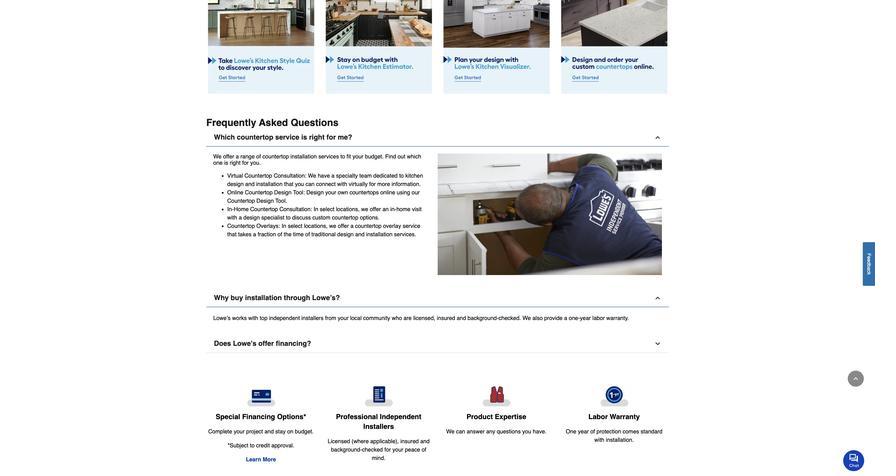 Task type: describe. For each thing, give the bounding box(es) containing it.
of left the
[[278, 232, 282, 238]]

own
[[338, 190, 348, 196]]

online
[[227, 190, 244, 196]]

offer inside we offer a range of countertop installation services to fit your budget. find out which one is right for you.
[[223, 154, 234, 160]]

overlays:
[[257, 223, 280, 230]]

and down why buy installation through lowe's? button
[[457, 316, 466, 322]]

for inside we offer a range of countertop installation services to fit your budget. find out which one is right for you.
[[242, 160, 249, 166]]

countertop right online
[[245, 190, 273, 196]]

we inside we offer a range of countertop installation services to fit your budget. find out which one is right for you.
[[213, 154, 222, 160]]

through
[[284, 294, 310, 302]]

information.
[[392, 182, 421, 188]]

installation inside we offer a range of countertop installation services to fit your budget. find out which one is right for you.
[[291, 154, 317, 160]]

checked
[[362, 447, 383, 454]]

questions
[[291, 117, 339, 128]]

provide
[[545, 316, 563, 322]]

can inside virtual countertop consultation: we have a specialty team dedicated to kitchen design and installation that you can connect with virtually for more information. online countertop design tool: design your own countertops online using our countertop design tool. in-home countertop consultation: in select locations, we offer an in-home visit with a design specialist to discuss custom countertop options. countertop overlays: in select locations, we offer a countertop overlay service that takes a fraction of the time of traditional design and installation services.
[[306, 182, 315, 188]]

independent
[[269, 316, 300, 322]]

you.
[[250, 160, 261, 166]]

for inside virtual countertop consultation: we have a specialty team dedicated to kitchen design and installation that you can connect with virtually for more information. online countertop design tool: design your own countertops online using our countertop design tool. in-home countertop consultation: in select locations, we offer an in-home visit with a design specialist to discuss custom countertop options. countertop overlays: in select locations, we offer a countertop overlay service that takes a fraction of the time of traditional design and installation services.
[[369, 182, 376, 188]]

more
[[263, 457, 276, 464]]

why
[[214, 294, 229, 302]]

does
[[214, 340, 231, 348]]

a dark blue background check icon. image
[[326, 387, 432, 407]]

2 e from the top
[[867, 259, 872, 262]]

2 horizontal spatial design
[[307, 190, 324, 196]]

dedicated
[[374, 173, 398, 179]]

c
[[867, 270, 872, 273]]

visit
[[412, 207, 422, 213]]

labor
[[593, 316, 605, 322]]

*subject to credit approval.
[[228, 443, 295, 450]]

which countertop service is right for me? button
[[206, 129, 669, 147]]

virtual
[[227, 173, 243, 179]]

0 vertical spatial year
[[580, 316, 591, 322]]

checked.
[[499, 316, 521, 322]]

to left discuss
[[286, 215, 291, 221]]

product
[[467, 413, 493, 422]]

1 horizontal spatial design
[[274, 190, 292, 196]]

1 vertical spatial you
[[523, 429, 532, 436]]

is inside we offer a range of countertop installation services to fit your budget. find out which one is right for you.
[[224, 160, 228, 166]]

home
[[397, 207, 411, 213]]

one
[[213, 160, 223, 166]]

lowe's works with top independent installers from your local community who are licensed, insured and background-checked. we also provide a one-year labor warranty.
[[213, 316, 629, 322]]

countertop up takes
[[227, 223, 255, 230]]

1 vertical spatial in
[[282, 223, 286, 230]]

0 horizontal spatial design
[[257, 198, 274, 205]]

comes
[[623, 429, 639, 436]]

specialist
[[262, 215, 285, 221]]

chevron down image
[[654, 341, 661, 348]]

insured inside licensed (where applicable), insured and background-checked for your peace of mind.
[[401, 439, 419, 445]]

out
[[398, 154, 406, 160]]

mind.
[[372, 456, 386, 462]]

does lowe's offer financing?
[[214, 340, 311, 348]]

approval.
[[271, 443, 295, 450]]

me?
[[338, 133, 352, 141]]

take lowe's kitchen style quiz to discover your style. get started. image
[[208, 0, 314, 94]]

frequently asked questions
[[206, 117, 339, 128]]

0 horizontal spatial we
[[329, 223, 336, 230]]

any
[[486, 429, 496, 436]]

stay on budget with lowe's kitchen estimator. get started. image
[[326, 0, 432, 94]]

complete
[[208, 429, 232, 436]]

right inside we offer a range of countertop installation services to fit your budget. find out which one is right for you.
[[230, 160, 241, 166]]

top
[[260, 316, 268, 322]]

f
[[867, 254, 872, 257]]

and down you.
[[245, 182, 255, 188]]

protection
[[597, 429, 621, 436]]

which countertop service is right for me?
[[214, 133, 352, 141]]

1 vertical spatial that
[[227, 232, 237, 238]]

your up *subject
[[234, 429, 245, 436]]

professional independent installers
[[336, 413, 422, 431]]

budget. inside we offer a range of countertop installation services to fit your budget. find out which one is right for you.
[[365, 154, 384, 160]]

discuss
[[292, 215, 311, 221]]

fit
[[347, 154, 351, 160]]

answer
[[467, 429, 485, 436]]

we left answer
[[447, 429, 455, 436]]

your inside virtual countertop consultation: we have a specialty team dedicated to kitchen design and installation that you can connect with virtually for more information. online countertop design tool: design your own countertops online using our countertop design tool. in-home countertop consultation: in select locations, we offer an in-home visit with a design specialist to discuss custom countertop options. countertop overlays: in select locations, we offer a countertop overlay service that takes a fraction of the time of traditional design and installation services.
[[325, 190, 336, 196]]

kitchen
[[406, 173, 423, 179]]

community
[[363, 316, 390, 322]]

home
[[234, 207, 249, 213]]

standard
[[641, 429, 663, 436]]

1 e from the top
[[867, 257, 872, 259]]

project
[[246, 429, 263, 436]]

product expertise
[[467, 413, 527, 422]]

chevron up image
[[654, 134, 661, 141]]

one
[[566, 429, 577, 436]]

options.
[[360, 215, 380, 221]]

team
[[360, 173, 372, 179]]

chevron up image inside why buy installation through lowe's? button
[[654, 295, 661, 302]]

in-
[[390, 207, 397, 213]]

which
[[407, 154, 421, 160]]

k
[[867, 273, 872, 275]]

with up "own"
[[337, 182, 347, 188]]

for inside button
[[327, 133, 336, 141]]

stay
[[276, 429, 286, 436]]

using
[[397, 190, 410, 196]]

to up information.
[[399, 173, 404, 179]]

in-
[[227, 207, 234, 213]]

d
[[867, 262, 872, 265]]

we left also
[[523, 316, 531, 322]]

installers
[[364, 423, 394, 431]]

your inside we offer a range of countertop installation services to fit your budget. find out which one is right for you.
[[353, 154, 364, 160]]

applicable),
[[370, 439, 399, 445]]

a blue 1-year labor warranty icon. image
[[561, 387, 668, 407]]

plan your design with lowe's kitchen visualizer. get started. image
[[443, 0, 550, 94]]

financing?
[[276, 340, 311, 348]]

warranty
[[610, 414, 640, 422]]

1 vertical spatial locations,
[[304, 223, 328, 230]]

the
[[284, 232, 292, 238]]

countertops
[[350, 190, 379, 196]]

questions
[[497, 429, 521, 436]]

licensed,
[[413, 316, 436, 322]]

2 vertical spatial design
[[337, 232, 354, 238]]

learn more link
[[246, 457, 276, 464]]

licensed
[[328, 439, 350, 445]]

a lowe's red vest icon. image
[[443, 387, 550, 407]]

more
[[378, 182, 390, 188]]

you inside virtual countertop consultation: we have a specialty team dedicated to kitchen design and installation that you can connect with virtually for more information. online countertop design tool: design your own countertops online using our countertop design tool. in-home countertop consultation: in select locations, we offer an in-home visit with a design specialist to discuss custom countertop options. countertop overlays: in select locations, we offer a countertop overlay service that takes a fraction of the time of traditional design and installation services.
[[295, 182, 304, 188]]

your inside licensed (where applicable), insured and background-checked for your peace of mind.
[[393, 447, 404, 454]]

installation inside button
[[245, 294, 282, 302]]

we offer a range of countertop installation services to fit your budget. find out which one is right for you.
[[213, 154, 421, 166]]

countertop up specialist
[[250, 207, 278, 213]]

1 horizontal spatial that
[[284, 182, 294, 188]]

complete your project and stay on budget.
[[208, 429, 314, 436]]

learn more
[[246, 457, 276, 464]]

scroll to top element
[[848, 371, 864, 387]]

peace
[[405, 447, 420, 454]]

chevron up image inside scroll to top element
[[853, 376, 860, 383]]

chat invite button image
[[844, 450, 865, 472]]



Task type: locate. For each thing, give the bounding box(es) containing it.
0 vertical spatial is
[[301, 133, 307, 141]]

asked
[[259, 117, 288, 128]]

0 horizontal spatial chevron up image
[[654, 295, 661, 302]]

1 vertical spatial select
[[288, 223, 303, 230]]

we up options.
[[361, 207, 368, 213]]

can left answer
[[456, 429, 465, 436]]

chevron up image
[[654, 295, 661, 302], [853, 376, 860, 383]]

on
[[287, 429, 294, 436]]

local
[[350, 316, 362, 322]]

0 vertical spatial select
[[320, 207, 335, 213]]

1 horizontal spatial lowe's
[[233, 340, 257, 348]]

an
[[383, 207, 389, 213]]

0 vertical spatial in
[[314, 207, 318, 213]]

0 horizontal spatial select
[[288, 223, 303, 230]]

for down range
[[242, 160, 249, 166]]

1 horizontal spatial locations,
[[336, 207, 360, 213]]

connect
[[316, 182, 336, 188]]

1 vertical spatial service
[[403, 223, 421, 230]]

we up traditional
[[329, 223, 336, 230]]

0 horizontal spatial locations,
[[304, 223, 328, 230]]

f e e d b a c k
[[867, 254, 872, 275]]

lowe's
[[213, 316, 231, 322], [233, 340, 257, 348]]

0 vertical spatial lowe's
[[213, 316, 231, 322]]

insured right licensed,
[[437, 316, 455, 322]]

virtually
[[349, 182, 368, 188]]

right down questions
[[309, 133, 325, 141]]

e up d
[[867, 257, 872, 259]]

0 horizontal spatial in
[[282, 223, 286, 230]]

with down protection
[[595, 438, 605, 444]]

design up online
[[227, 182, 244, 188]]

in up the custom at the left of the page
[[314, 207, 318, 213]]

independent
[[380, 413, 422, 422]]

0 vertical spatial can
[[306, 182, 315, 188]]

we up one
[[213, 154, 222, 160]]

countertop up range
[[237, 133, 273, 141]]

1 vertical spatial chevron up image
[[853, 376, 860, 383]]

for left me? at the top left of the page
[[327, 133, 336, 141]]

0 horizontal spatial that
[[227, 232, 237, 238]]

0 horizontal spatial you
[[295, 182, 304, 188]]

design up tool.
[[274, 190, 292, 196]]

who
[[392, 316, 402, 322]]

is inside button
[[301, 133, 307, 141]]

we left have
[[308, 173, 316, 179]]

financing
[[242, 414, 275, 422]]

with inside one year of protection comes standard with installation.
[[595, 438, 605, 444]]

e up b
[[867, 259, 872, 262]]

0 vertical spatial right
[[309, 133, 325, 141]]

tool.
[[275, 198, 287, 205]]

for down team
[[369, 182, 376, 188]]

1 horizontal spatial you
[[523, 429, 532, 436]]

of right peace
[[422, 447, 427, 454]]

consultation: up discuss
[[280, 207, 312, 213]]

countertop down options.
[[355, 223, 382, 230]]

select up the custom at the left of the page
[[320, 207, 335, 213]]

offer left range
[[223, 154, 234, 160]]

with
[[337, 182, 347, 188], [227, 215, 237, 221], [248, 316, 258, 322], [595, 438, 605, 444]]

1 vertical spatial insured
[[401, 439, 419, 445]]

have.
[[533, 429, 547, 436]]

budget. right on
[[295, 429, 314, 436]]

f e e d b a c k button
[[863, 242, 876, 286]]

buy
[[231, 294, 243, 302]]

a inside we offer a range of countertop installation services to fit your budget. find out which one is right for you.
[[236, 154, 239, 160]]

0 vertical spatial we
[[361, 207, 368, 213]]

expertise
[[495, 413, 527, 422]]

offer inside button
[[258, 340, 274, 348]]

lowe's right does
[[233, 340, 257, 348]]

one-
[[569, 316, 580, 322]]

you up the tool:
[[295, 182, 304, 188]]

0 vertical spatial that
[[284, 182, 294, 188]]

0 vertical spatial consultation:
[[274, 173, 307, 179]]

for down 'applicable),'
[[385, 447, 391, 454]]

1 vertical spatial budget.
[[295, 429, 314, 436]]

have
[[318, 173, 330, 179]]

*subject
[[228, 443, 248, 450]]

to left credit
[[250, 443, 255, 450]]

1 horizontal spatial we
[[361, 207, 368, 213]]

in up the
[[282, 223, 286, 230]]

installation up top
[[245, 294, 282, 302]]

why buy installation through lowe's? button
[[206, 290, 669, 308]]

0 horizontal spatial service
[[275, 133, 300, 141]]

is
[[301, 133, 307, 141], [224, 160, 228, 166]]

1 vertical spatial is
[[224, 160, 228, 166]]

with left top
[[248, 316, 258, 322]]

can left connect on the left top
[[306, 182, 315, 188]]

installation left the services
[[291, 154, 317, 160]]

1 horizontal spatial service
[[403, 223, 421, 230]]

0 vertical spatial chevron up image
[[654, 295, 661, 302]]

design down "home"
[[244, 215, 260, 221]]

options*
[[277, 414, 306, 422]]

we inside virtual countertop consultation: we have a specialty team dedicated to kitchen design and installation that you can connect with virtually for more information. online countertop design tool: design your own countertops online using our countertop design tool. in-home countertop consultation: in select locations, we offer an in-home visit with a design specialist to discuss custom countertop options. countertop overlays: in select locations, we offer a countertop overlay service that takes a fraction of the time of traditional design and installation services.
[[308, 173, 316, 179]]

0 vertical spatial budget.
[[365, 154, 384, 160]]

we
[[213, 154, 222, 160], [308, 173, 316, 179], [523, 316, 531, 322], [447, 429, 455, 436]]

(where
[[352, 439, 369, 445]]

is right one
[[224, 160, 228, 166]]

which
[[214, 133, 235, 141]]

0 horizontal spatial is
[[224, 160, 228, 166]]

offer up options.
[[370, 207, 381, 213]]

background- inside licensed (where applicable), insured and background-checked for your peace of mind.
[[331, 447, 362, 454]]

1 horizontal spatial insured
[[437, 316, 455, 322]]

1 vertical spatial background-
[[331, 447, 362, 454]]

virtual countertop consultation: we have a specialty team dedicated to kitchen design and installation that you can connect with virtually for more information. online countertop design tool: design your own countertops online using our countertop design tool. in-home countertop consultation: in select locations, we offer an in-home visit with a design specialist to discuss custom countertop options. countertop overlays: in select locations, we offer a countertop overlay service that takes a fraction of the time of traditional design and installation services.
[[227, 173, 423, 238]]

fraction
[[258, 232, 276, 238]]

1 horizontal spatial right
[[309, 133, 325, 141]]

and inside licensed (where applicable), insured and background-checked for your peace of mind.
[[421, 439, 430, 445]]

service inside button
[[275, 133, 300, 141]]

warranty.
[[607, 316, 629, 322]]

service inside virtual countertop consultation: we have a specialty team dedicated to kitchen design and installation that you can connect with virtually for more information. online countertop design tool: design your own countertops online using our countertop design tool. in-home countertop consultation: in select locations, we offer an in-home visit with a design specialist to discuss custom countertop options. countertop overlays: in select locations, we offer a countertop overlay service that takes a fraction of the time of traditional design and installation services.
[[403, 223, 421, 230]]

countertop inside button
[[237, 133, 273, 141]]

a inside button
[[867, 267, 872, 270]]

a dark blue credit card icon. image
[[208, 387, 314, 407]]

services.
[[394, 232, 416, 238]]

and left the stay
[[265, 429, 274, 436]]

lowe's left works
[[213, 316, 231, 322]]

design
[[274, 190, 292, 196], [307, 190, 324, 196], [257, 198, 274, 205]]

offer down "own"
[[338, 223, 349, 230]]

budget.
[[365, 154, 384, 160], [295, 429, 314, 436]]

1 vertical spatial design
[[244, 215, 260, 221]]

lowe's?
[[312, 294, 340, 302]]

1 vertical spatial lowe's
[[233, 340, 257, 348]]

design left tool.
[[257, 198, 274, 205]]

0 horizontal spatial lowe's
[[213, 316, 231, 322]]

1 horizontal spatial in
[[314, 207, 318, 213]]

range
[[241, 154, 255, 160]]

licensed (where applicable), insured and background-checked for your peace of mind.
[[328, 439, 430, 462]]

1 horizontal spatial can
[[456, 429, 465, 436]]

0 horizontal spatial budget.
[[295, 429, 314, 436]]

design down connect on the left top
[[307, 190, 324, 196]]

service up services.
[[403, 223, 421, 230]]

installation up tool.
[[256, 182, 283, 188]]

time
[[293, 232, 304, 238]]

to inside we offer a range of countertop installation services to fit your budget. find out which one is right for you.
[[341, 154, 345, 160]]

that up the tool:
[[284, 182, 294, 188]]

right up the virtual
[[230, 160, 241, 166]]

offer down top
[[258, 340, 274, 348]]

custom
[[313, 215, 331, 221]]

can
[[306, 182, 315, 188], [456, 429, 465, 436]]

professional
[[336, 413, 378, 422]]

0 horizontal spatial insured
[[401, 439, 419, 445]]

learn
[[246, 457, 261, 464]]

select
[[320, 207, 335, 213], [288, 223, 303, 230]]

service down the asked
[[275, 133, 300, 141]]

consultation:
[[274, 173, 307, 179], [280, 207, 312, 213]]

1 horizontal spatial select
[[320, 207, 335, 213]]

a professional independent installer in a blue vest attaching a white countertop to base cabinets. image
[[438, 154, 662, 276]]

is down questions
[[301, 133, 307, 141]]

right inside button
[[309, 133, 325, 141]]

countertop down you.
[[245, 173, 272, 179]]

design and order your custom countertops online. get started. image
[[561, 0, 668, 94]]

select up time
[[288, 223, 303, 230]]

takes
[[238, 232, 252, 238]]

0 horizontal spatial can
[[306, 182, 315, 188]]

year
[[580, 316, 591, 322], [578, 429, 589, 436]]

insured
[[437, 316, 455, 322], [401, 439, 419, 445]]

that left takes
[[227, 232, 237, 238]]

countertop inside we offer a range of countertop installation services to fit your budget. find out which one is right for you.
[[263, 154, 289, 160]]

1 horizontal spatial budget.
[[365, 154, 384, 160]]

locations, down "own"
[[336, 207, 360, 213]]

insured up peace
[[401, 439, 419, 445]]

year right one
[[578, 429, 589, 436]]

you left "have."
[[523, 429, 532, 436]]

design right traditional
[[337, 232, 354, 238]]

1 horizontal spatial chevron up image
[[853, 376, 860, 383]]

works
[[232, 316, 247, 322]]

for inside licensed (where applicable), insured and background-checked for your peace of mind.
[[385, 447, 391, 454]]

labor warranty
[[589, 414, 640, 422]]

countertop right the custom at the left of the page
[[332, 215, 359, 221]]

we can answer any questions you have.
[[447, 429, 547, 436]]

1 vertical spatial we
[[329, 223, 336, 230]]

your right fit
[[353, 154, 364, 160]]

your down connect on the left top
[[325, 190, 336, 196]]

of inside we offer a range of countertop installation services to fit your budget. find out which one is right for you.
[[256, 154, 261, 160]]

overlay
[[383, 223, 401, 230]]

of down labor
[[591, 429, 595, 436]]

right
[[309, 133, 325, 141], [230, 160, 241, 166]]

frequently
[[206, 117, 256, 128]]

1 horizontal spatial is
[[301, 133, 307, 141]]

and down options.
[[355, 232, 365, 238]]

1 vertical spatial can
[[456, 429, 465, 436]]

consultation: up the tool:
[[274, 173, 307, 179]]

1 vertical spatial year
[[578, 429, 589, 436]]

0 vertical spatial design
[[227, 182, 244, 188]]

installation down the overlay
[[366, 232, 393, 238]]

your left peace
[[393, 447, 404, 454]]

your right 'from'
[[338, 316, 349, 322]]

of inside licensed (where applicable), insured and background-checked for your peace of mind.
[[422, 447, 427, 454]]

year inside one year of protection comes standard with installation.
[[578, 429, 589, 436]]

0 vertical spatial locations,
[[336, 207, 360, 213]]

0 horizontal spatial right
[[230, 160, 241, 166]]

are
[[404, 316, 412, 322]]

countertop down which countertop service is right for me?
[[263, 154, 289, 160]]

0 horizontal spatial background-
[[331, 447, 362, 454]]

1 vertical spatial consultation:
[[280, 207, 312, 213]]

1 vertical spatial right
[[230, 160, 241, 166]]

1 horizontal spatial background-
[[468, 316, 499, 322]]

0 vertical spatial service
[[275, 133, 300, 141]]

of right time
[[305, 232, 310, 238]]

0 vertical spatial insured
[[437, 316, 455, 322]]

background-
[[468, 316, 499, 322], [331, 447, 362, 454]]

countertop
[[245, 173, 272, 179], [245, 190, 273, 196], [227, 198, 255, 205], [250, 207, 278, 213], [227, 223, 255, 230]]

year left 'labor'
[[580, 316, 591, 322]]

specialty
[[336, 173, 358, 179]]

of inside one year of protection comes standard with installation.
[[591, 429, 595, 436]]

e
[[867, 257, 872, 259], [867, 259, 872, 262]]

with down in-
[[227, 215, 237, 221]]

locations, down the custom at the left of the page
[[304, 223, 328, 230]]

does lowe's offer financing? button
[[206, 336, 669, 353]]

budget. left 'find'
[[365, 154, 384, 160]]

0 vertical spatial background-
[[468, 316, 499, 322]]

one year of protection comes standard with installation.
[[566, 429, 663, 444]]

for
[[327, 133, 336, 141], [242, 160, 249, 166], [369, 182, 376, 188], [385, 447, 391, 454]]

of up you.
[[256, 154, 261, 160]]

and down the independent
[[421, 439, 430, 445]]

locations,
[[336, 207, 360, 213], [304, 223, 328, 230]]

0 vertical spatial you
[[295, 182, 304, 188]]

labor
[[589, 414, 608, 422]]

to left fit
[[341, 154, 345, 160]]

credit
[[256, 443, 270, 450]]

lowe's inside button
[[233, 340, 257, 348]]

that
[[284, 182, 294, 188], [227, 232, 237, 238]]

b
[[867, 265, 872, 267]]

countertop up "home"
[[227, 198, 255, 205]]

traditional
[[312, 232, 336, 238]]



Task type: vqa. For each thing, say whether or not it's contained in the screenshot.
leftmost insured
yes



